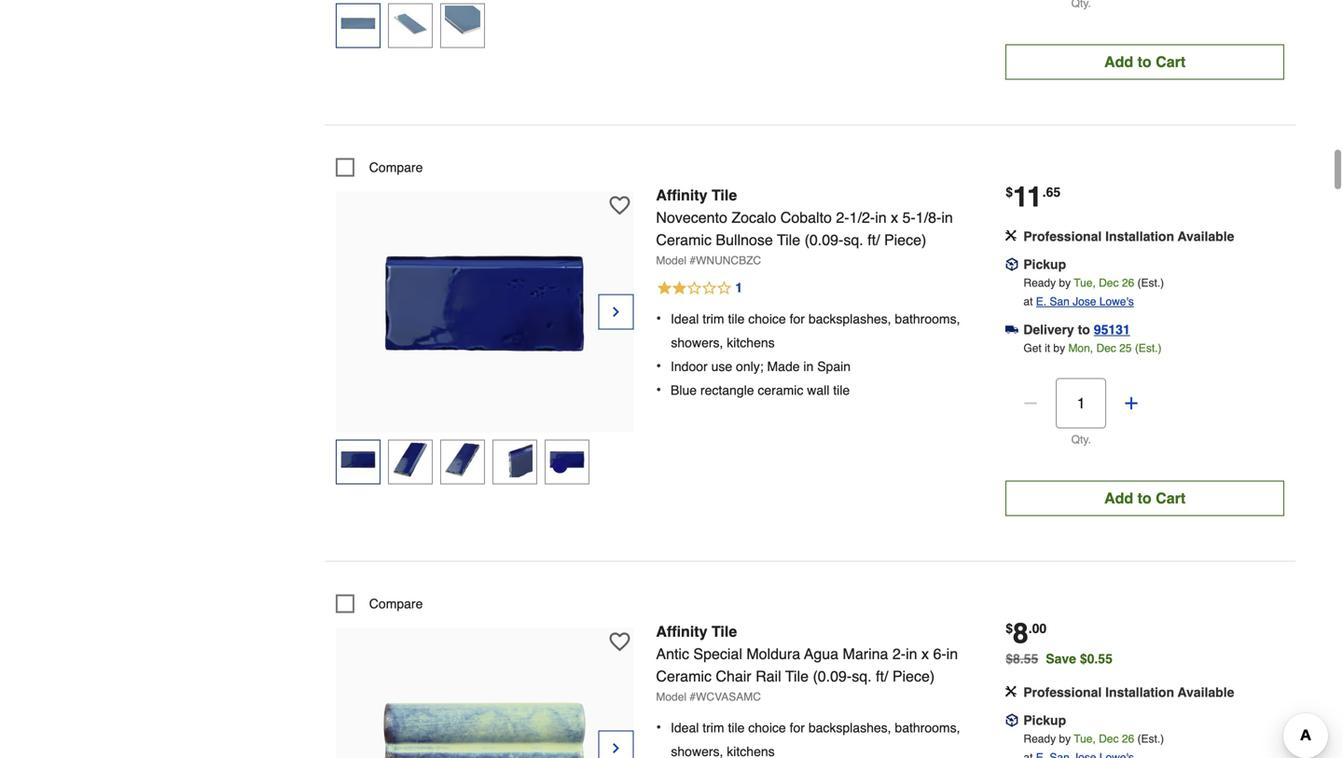 Task type: locate. For each thing, give the bounding box(es) containing it.
1 trim from the top
[[703, 312, 725, 327]]

actual price $11.65 element
[[1006, 181, 1061, 213]]

trim inside • ideal trim tile choice for backsplashes, bathrooms, showers, kitchens • indoor use only; made in spain • blue rectangle ceramic wall tile
[[703, 312, 725, 327]]

heart outline image
[[610, 632, 630, 653]]

ready up e.
[[1024, 277, 1056, 290]]

0 vertical spatial tile
[[728, 312, 745, 327]]

0 vertical spatial gallery item 0 image
[[382, 201, 587, 406]]

ceramic down antic
[[656, 668, 712, 685]]

tile
[[712, 187, 737, 204], [777, 231, 801, 249], [712, 623, 737, 640], [786, 668, 809, 685]]

1 vertical spatial tue,
[[1074, 733, 1096, 746]]

1 horizontal spatial x
[[922, 646, 929, 663]]

bathrooms, inside • ideal trim tile choice for backsplashes, bathrooms, showers, kitchens • indoor use only; made in spain • blue rectangle ceramic wall tile
[[895, 312, 961, 327]]

qty.
[[1072, 433, 1092, 446]]

sq. down marina
[[852, 668, 872, 685]]

•
[[656, 310, 662, 327], [656, 357, 662, 375], [656, 381, 662, 398], [656, 719, 662, 736]]

1 ceramic from the top
[[656, 231, 712, 249]]

installation up "lowe's"
[[1106, 229, 1175, 244]]

backsplashes, inside • ideal trim tile choice for backsplashes, bathrooms, showers, kitchens
[[809, 721, 892, 736]]

compare inside the 5014036219 element
[[369, 597, 423, 612]]

ceramic
[[656, 231, 712, 249], [656, 668, 712, 685]]

sq. down 1/2- at right top
[[844, 231, 864, 249]]

0 vertical spatial #
[[690, 254, 696, 267]]

showers, inside • ideal trim tile choice for backsplashes, bathrooms, showers, kitchens • indoor use only; made in spain • blue rectangle ceramic wall tile
[[671, 335, 724, 350]]

1 choice from the top
[[749, 312, 786, 327]]

1 vertical spatial ft/
[[876, 668, 889, 685]]

1 vertical spatial trim
[[703, 721, 725, 736]]

ceramic for novecento
[[656, 231, 712, 249]]

1 vertical spatial kitchens
[[727, 745, 775, 759]]

1 vertical spatial cart
[[1156, 490, 1186, 507]]

model
[[656, 254, 687, 267], [656, 691, 687, 704]]

bathrooms, left 'truck filled' icon
[[895, 312, 961, 327]]

1 vertical spatial assembly image
[[1006, 686, 1017, 697]]

1 vertical spatial 2-
[[893, 646, 906, 663]]

1 horizontal spatial 2-
[[893, 646, 906, 663]]

in right the 5-
[[942, 209, 953, 226]]

kitchens up only;
[[727, 335, 775, 350]]

tile right rail at the right bottom of page
[[786, 668, 809, 685]]

0 vertical spatial professional installation available
[[1024, 229, 1235, 244]]

1 vertical spatial add to cart
[[1105, 490, 1186, 507]]

trim
[[703, 312, 725, 327], [703, 721, 725, 736]]

choice for • ideal trim tile choice for backsplashes, bathrooms, showers, kitchens • indoor use only; made in spain • blue rectangle ceramic wall tile
[[749, 312, 786, 327]]

1 vertical spatial affinity
[[656, 623, 708, 640]]

0 vertical spatial 2-
[[836, 209, 850, 226]]

delivery to 95131
[[1024, 322, 1131, 337]]

ft/ inside affinity tile antic special moldura agua marina 2-in x 6-in ceramic chair rail tile (0.09-sq. ft/ piece) model # wcvasamc
[[876, 668, 889, 685]]

in left the 5-
[[875, 209, 887, 226]]

add to cart button
[[1006, 44, 1285, 80], [1006, 481, 1285, 516]]

1 for from the top
[[790, 312, 805, 327]]

in left 6-
[[906, 646, 918, 663]]

1 professional from the top
[[1024, 229, 1102, 244]]

1 vertical spatial ready
[[1024, 733, 1056, 746]]

dec for tue, dec 26
[[1099, 733, 1119, 746]]

1 ready from the top
[[1024, 277, 1056, 290]]

bathrooms, inside • ideal trim tile choice for backsplashes, bathrooms, showers, kitchens
[[895, 721, 961, 736]]

1 vertical spatial add to cart button
[[1006, 481, 1285, 516]]

affinity up antic
[[656, 623, 708, 640]]

ready down $8.55
[[1024, 733, 1056, 746]]

ceramic down novecento
[[656, 231, 712, 249]]

2 vertical spatial tile
[[728, 721, 745, 736]]

2- right marina
[[893, 646, 906, 663]]

4 • from the top
[[656, 719, 662, 736]]

0 vertical spatial available
[[1178, 229, 1235, 244]]

2 ready from the top
[[1024, 733, 1056, 746]]

1 affinity from the top
[[656, 187, 708, 204]]

ideal for • ideal trim tile choice for backsplashes, bathrooms, showers, kitchens
[[671, 721, 699, 736]]

tile up special
[[712, 623, 737, 640]]

backsplashes,
[[809, 312, 892, 327], [809, 721, 892, 736]]

installation for antic special moldura agua marina 2-in x 6-in ceramic chair rail tile (0.09-sq. ft/ piece)
[[1106, 685, 1175, 700]]

2 compare from the top
[[369, 597, 423, 612]]

affinity tile antic special moldura agua marina 2-in x 6-in ceramic chair rail tile (0.09-sq. ft/ piece) model # wcvasamc
[[656, 623, 958, 704]]

1 chevron right image from the top
[[609, 303, 624, 321]]

save
[[1046, 652, 1077, 667]]

1 vertical spatial bathrooms,
[[895, 721, 961, 736]]

2 pickup from the top
[[1024, 713, 1067, 728]]

tile down wcvasamc
[[728, 721, 745, 736]]

ceramic inside affinity tile antic special moldura agua marina 2-in x 6-in ceramic chair rail tile (0.09-sq. ft/ piece) model # wcvasamc
[[656, 668, 712, 685]]

0 vertical spatial for
[[790, 312, 805, 327]]

2 available from the top
[[1178, 685, 1235, 700]]

compare
[[369, 160, 423, 175], [369, 597, 423, 612]]

1 vertical spatial #
[[690, 691, 696, 704]]

26 inside "ready by tue, dec 26 (est.) at e. san jose lowe's"
[[1122, 277, 1135, 290]]

chevron right image
[[609, 303, 624, 321], [609, 739, 624, 758]]

trim down wcvasamc
[[703, 721, 725, 736]]

available
[[1178, 229, 1235, 244], [1178, 685, 1235, 700]]

tile inside • ideal trim tile choice for backsplashes, bathrooms, showers, kitchens
[[728, 721, 745, 736]]

(est.) for ready by tue, dec 26 (est.) at e. san jose lowe's
[[1138, 277, 1165, 290]]

1 compare from the top
[[369, 160, 423, 175]]

professional for novecento zocalo cobalto 2-1/2-in x 5-1/8-in ceramic bullnose tile (0.09-sq. ft/ piece)
[[1024, 229, 1102, 244]]

showers, inside • ideal trim tile choice for backsplashes, bathrooms, showers, kitchens
[[671, 745, 724, 759]]

2 vertical spatial (est.)
[[1138, 733, 1165, 746]]

0 vertical spatial dec
[[1099, 277, 1119, 290]]

• left 'indoor'
[[656, 357, 662, 375]]

2 bathrooms, from the top
[[895, 721, 961, 736]]

chair
[[716, 668, 752, 685]]

(0.09-
[[805, 231, 844, 249], [813, 668, 852, 685]]

pickup up e.
[[1024, 257, 1067, 272]]

2- right cobalto
[[836, 209, 850, 226]]

by
[[1059, 277, 1071, 290], [1054, 342, 1066, 355], [1059, 733, 1071, 746]]

1 vertical spatial compare
[[369, 597, 423, 612]]

2 professional from the top
[[1024, 685, 1102, 700]]

pickup image down $8.55
[[1006, 714, 1019, 727]]

$ for 11
[[1006, 185, 1013, 200]]

trim down 2 stars image
[[703, 312, 725, 327]]

1 model from the top
[[656, 254, 687, 267]]

$8.55 save $0.55
[[1006, 652, 1113, 667]]

2 $ from the top
[[1006, 621, 1013, 636]]

0 horizontal spatial x
[[891, 209, 899, 226]]

1 vertical spatial sq.
[[852, 668, 872, 685]]

dec left 25
[[1097, 342, 1117, 355]]

in right made
[[804, 359, 814, 374]]

showers, down wcvasamc
[[671, 745, 724, 759]]

for inside • ideal trim tile choice for backsplashes, bathrooms, showers, kitchens
[[790, 721, 805, 736]]

0 vertical spatial piece)
[[885, 231, 927, 249]]

2 tue, from the top
[[1074, 733, 1096, 746]]

affinity inside affinity tile novecento zocalo cobalto 2-1/2-in x 5-1/8-in ceramic bullnose tile (0.09-sq. ft/ piece) model # wnuncbzc
[[656, 187, 708, 204]]

0 horizontal spatial 2-
[[836, 209, 850, 226]]

it
[[1045, 342, 1051, 355]]

ideal inside • ideal trim tile choice for backsplashes, bathrooms, showers, kitchens • indoor use only; made in spain • blue rectangle ceramic wall tile
[[671, 312, 699, 327]]

0 vertical spatial choice
[[749, 312, 786, 327]]

affinity up novecento
[[656, 187, 708, 204]]

x left 6-
[[922, 646, 929, 663]]

1 vertical spatial ideal
[[671, 721, 699, 736]]

rectangle
[[701, 383, 754, 398]]

0 vertical spatial pickup
[[1024, 257, 1067, 272]]

1 professional installation available from the top
[[1024, 229, 1235, 244]]

0 vertical spatial $
[[1006, 185, 1013, 200]]

2 trim from the top
[[703, 721, 725, 736]]

5014036219 element
[[336, 595, 423, 613]]

by inside "ready by tue, dec 26 (est.) at e. san jose lowe's"
[[1059, 277, 1071, 290]]

agua
[[804, 646, 839, 663]]

0 vertical spatial bathrooms,
[[895, 312, 961, 327]]

tue,
[[1074, 277, 1096, 290], [1074, 733, 1096, 746]]

e. san jose lowe's button
[[1036, 292, 1134, 311]]

by down save
[[1059, 733, 1071, 746]]

kitchens
[[727, 335, 775, 350], [727, 745, 775, 759]]

1 vertical spatial to
[[1078, 322, 1091, 337]]

95131
[[1094, 322, 1131, 337]]

0 vertical spatial compare
[[369, 160, 423, 175]]

affinity inside affinity tile antic special moldura agua marina 2-in x 6-in ceramic chair rail tile (0.09-sq. ft/ piece) model # wcvasamc
[[656, 623, 708, 640]]

0 vertical spatial ideal
[[671, 312, 699, 327]]

x
[[891, 209, 899, 226], [922, 646, 929, 663]]

1 vertical spatial for
[[790, 721, 805, 736]]

for
[[790, 312, 805, 327], [790, 721, 805, 736]]

0 vertical spatial ready
[[1024, 277, 1056, 290]]

assembly image down 11
[[1006, 230, 1017, 241]]

1 vertical spatial available
[[1178, 685, 1235, 700]]

dec inside "ready by tue, dec 26 (est.) at e. san jose lowe's"
[[1099, 277, 1119, 290]]

installation
[[1106, 229, 1175, 244], [1106, 685, 1175, 700]]

bathrooms, for • ideal trim tile choice for backsplashes, bathrooms, showers, kitchens • indoor use only; made in spain • blue rectangle ceramic wall tile
[[895, 312, 961, 327]]

0 vertical spatial add to cart button
[[1006, 44, 1285, 80]]

choice for • ideal trim tile choice for backsplashes, bathrooms, showers, kitchens
[[749, 721, 786, 736]]

2-
[[836, 209, 850, 226], [893, 646, 906, 663]]

showers,
[[671, 335, 724, 350], [671, 745, 724, 759]]

ideal down wcvasamc
[[671, 721, 699, 736]]

kitchens inside • ideal trim tile choice for backsplashes, bathrooms, showers, kitchens
[[727, 745, 775, 759]]

1 vertical spatial backsplashes,
[[809, 721, 892, 736]]

$ inside $ 11 .65
[[1006, 185, 1013, 200]]

showers, up 'indoor'
[[671, 335, 724, 350]]

0 vertical spatial pickup image
[[1006, 258, 1019, 271]]

trim inside • ideal trim tile choice for backsplashes, bathrooms, showers, kitchens
[[703, 721, 725, 736]]

2 add from the top
[[1105, 490, 1134, 507]]

zocalo
[[732, 209, 777, 226]]

0 vertical spatial 26
[[1122, 277, 1135, 290]]

ft/ down marina
[[876, 668, 889, 685]]

wnuncbzc
[[696, 254, 761, 267]]

1 showers, from the top
[[671, 335, 724, 350]]

#
[[690, 254, 696, 267], [690, 691, 696, 704]]

0 vertical spatial sq.
[[844, 231, 864, 249]]

ft/
[[868, 231, 880, 249], [876, 668, 889, 685]]

2 chevron right image from the top
[[609, 739, 624, 758]]

1 vertical spatial installation
[[1106, 685, 1175, 700]]

add to cart
[[1105, 53, 1186, 70], [1105, 490, 1186, 507]]

1 vertical spatial $
[[1006, 621, 1013, 636]]

1 vertical spatial model
[[656, 691, 687, 704]]

tile for • ideal trim tile choice for backsplashes, bathrooms, showers, kitchens • indoor use only; made in spain • blue rectangle ceramic wall tile
[[728, 312, 745, 327]]

professional installation available down $0.55
[[1024, 685, 1235, 700]]

in left $8.55
[[947, 646, 958, 663]]

2 vertical spatial dec
[[1099, 733, 1119, 746]]

1 vertical spatial ceramic
[[656, 668, 712, 685]]

pickup up ready by tue, dec 26 (est.)
[[1024, 713, 1067, 728]]

# down special
[[690, 691, 696, 704]]

backsplashes, down 1 button
[[809, 312, 892, 327]]

# up 2 stars image
[[690, 254, 696, 267]]

tue, down $0.55
[[1074, 733, 1096, 746]]

0 vertical spatial ceramic
[[656, 231, 712, 249]]

professional down .65
[[1024, 229, 1102, 244]]

gallery item 0 image
[[382, 201, 587, 406], [382, 638, 587, 759]]

0 vertical spatial model
[[656, 254, 687, 267]]

1 vertical spatial 26
[[1122, 733, 1135, 746]]

sq. inside affinity tile novecento zocalo cobalto 2-1/2-in x 5-1/8-in ceramic bullnose tile (0.09-sq. ft/ piece) model # wnuncbzc
[[844, 231, 864, 249]]

model up 2 stars image
[[656, 254, 687, 267]]

choice up made
[[749, 312, 786, 327]]

ready for ready by tue, dec 26 (est.)
[[1024, 733, 1056, 746]]

1 vertical spatial pickup image
[[1006, 714, 1019, 727]]

in inside • ideal trim tile choice for backsplashes, bathrooms, showers, kitchens • indoor use only; made in spain • blue rectangle ceramic wall tile
[[804, 359, 814, 374]]

affinity
[[656, 187, 708, 204], [656, 623, 708, 640]]

made
[[767, 359, 800, 374]]

assembly image
[[1006, 230, 1017, 241], [1006, 686, 1017, 697]]

ideal down 2 stars image
[[671, 312, 699, 327]]

0 vertical spatial by
[[1059, 277, 1071, 290]]

ideal inside • ideal trim tile choice for backsplashes, bathrooms, showers, kitchens
[[671, 721, 699, 736]]

choice down wcvasamc
[[749, 721, 786, 736]]

showers, for • ideal trim tile choice for backsplashes, bathrooms, showers, kitchens
[[671, 745, 724, 759]]

1 # from the top
[[690, 254, 696, 267]]

Stepper number input field with increment and decrement buttons number field
[[1056, 378, 1107, 429]]

0 vertical spatial x
[[891, 209, 899, 226]]

ready
[[1024, 277, 1056, 290], [1024, 733, 1056, 746]]

1 vertical spatial choice
[[749, 721, 786, 736]]

choice inside • ideal trim tile choice for backsplashes, bathrooms, showers, kitchens • indoor use only; made in spain • blue rectangle ceramic wall tile
[[749, 312, 786, 327]]

2- inside affinity tile novecento zocalo cobalto 2-1/2-in x 5-1/8-in ceramic bullnose tile (0.09-sq. ft/ piece) model # wnuncbzc
[[836, 209, 850, 226]]

professional installation available for novecento zocalo cobalto 2-1/2-in x 5-1/8-in ceramic bullnose tile (0.09-sq. ft/ piece)
[[1024, 229, 1235, 244]]

indoor
[[671, 359, 708, 374]]

0 vertical spatial showers,
[[671, 335, 724, 350]]

antic
[[656, 646, 690, 663]]

1 vertical spatial add
[[1105, 490, 1134, 507]]

0 vertical spatial kitchens
[[727, 335, 775, 350]]

• down antic
[[656, 719, 662, 736]]

2 kitchens from the top
[[727, 745, 775, 759]]

0 vertical spatial assembly image
[[1006, 230, 1017, 241]]

x left the 5-
[[891, 209, 899, 226]]

backsplashes, down marina
[[809, 721, 892, 736]]

tue, up e. san jose lowe's button at top right
[[1074, 277, 1096, 290]]

affinity for novecento
[[656, 187, 708, 204]]

tue, for at
[[1074, 277, 1096, 290]]

dec
[[1099, 277, 1119, 290], [1097, 342, 1117, 355], [1099, 733, 1119, 746]]

1 vertical spatial (0.09-
[[813, 668, 852, 685]]

pickup image up 'truck filled' icon
[[1006, 258, 1019, 271]]

$ left .65
[[1006, 185, 1013, 200]]

1 vertical spatial tile
[[834, 383, 850, 398]]

for inside • ideal trim tile choice for backsplashes, bathrooms, showers, kitchens • indoor use only; made in spain • blue rectangle ceramic wall tile
[[790, 312, 805, 327]]

2 gallery item 0 image from the top
[[382, 638, 587, 759]]

assembly image down $8.55
[[1006, 686, 1017, 697]]

in
[[875, 209, 887, 226], [942, 209, 953, 226], [804, 359, 814, 374], [906, 646, 918, 663], [947, 646, 958, 663]]

tile right wall
[[834, 383, 850, 398]]

installation down $0.55
[[1106, 685, 1175, 700]]

0 vertical spatial (est.)
[[1138, 277, 1165, 290]]

ideal
[[671, 312, 699, 327], [671, 721, 699, 736]]

2 affinity from the top
[[656, 623, 708, 640]]

tile up 'zocalo'
[[712, 187, 737, 204]]

marina
[[843, 646, 889, 663]]

2 ceramic from the top
[[656, 668, 712, 685]]

dec down $0.55
[[1099, 733, 1119, 746]]

1 bathrooms, from the top
[[895, 312, 961, 327]]

(est.)
[[1138, 277, 1165, 290], [1135, 342, 1162, 355], [1138, 733, 1165, 746]]

$ 11 .65
[[1006, 181, 1061, 213]]

1 backsplashes, from the top
[[809, 312, 892, 327]]

plus image
[[1123, 394, 1141, 413]]

(est.) inside "ready by tue, dec 26 (est.) at e. san jose lowe's"
[[1138, 277, 1165, 290]]

moldura
[[747, 646, 801, 663]]

2 showers, from the top
[[671, 745, 724, 759]]

1 $ from the top
[[1006, 185, 1013, 200]]

gallery item 0 image for second chevron right "icon" from the bottom of the page
[[382, 201, 587, 406]]

2 vertical spatial by
[[1059, 733, 1071, 746]]

ceramic inside affinity tile novecento zocalo cobalto 2-1/2-in x 5-1/8-in ceramic bullnose tile (0.09-sq. ft/ piece) model # wnuncbzc
[[656, 231, 712, 249]]

0 vertical spatial cart
[[1156, 53, 1186, 70]]

ready for ready by tue, dec 26 (est.) at e. san jose lowe's
[[1024, 277, 1056, 290]]

compare inside 5014036233 element
[[369, 160, 423, 175]]

professional installation available
[[1024, 229, 1235, 244], [1024, 685, 1235, 700]]

2 assembly image from the top
[[1006, 686, 1017, 697]]

• left blue
[[656, 381, 662, 398]]

1 vertical spatial piece)
[[893, 668, 935, 685]]

tue, inside "ready by tue, dec 26 (est.) at e. san jose lowe's"
[[1074, 277, 1096, 290]]

bathrooms, down 6-
[[895, 721, 961, 736]]

for down affinity tile antic special moldura agua marina 2-in x 6-in ceramic chair rail tile (0.09-sq. ft/ piece) model # wcvasamc in the bottom of the page
[[790, 721, 805, 736]]

0 vertical spatial ft/
[[868, 231, 880, 249]]

2 ideal from the top
[[671, 721, 699, 736]]

professional
[[1024, 229, 1102, 244], [1024, 685, 1102, 700]]

tile for • ideal trim tile choice for backsplashes, bathrooms, showers, kitchens
[[728, 721, 745, 736]]

tile down 1
[[728, 312, 745, 327]]

piece) down 6-
[[893, 668, 935, 685]]

2 choice from the top
[[749, 721, 786, 736]]

0 vertical spatial chevron right image
[[609, 303, 624, 321]]

0 vertical spatial add
[[1105, 53, 1134, 70]]

0 vertical spatial professional
[[1024, 229, 1102, 244]]

1 gallery item 0 image from the top
[[382, 201, 587, 406]]

assembly image for novecento zocalo cobalto 2-1/2-in x 5-1/8-in ceramic bullnose tile (0.09-sq. ft/ piece)
[[1006, 230, 1017, 241]]

0 vertical spatial installation
[[1106, 229, 1175, 244]]

backsplashes, inside • ideal trim tile choice for backsplashes, bathrooms, showers, kitchens • indoor use only; made in spain • blue rectangle ceramic wall tile
[[809, 312, 892, 327]]

to
[[1138, 53, 1152, 70], [1078, 322, 1091, 337], [1138, 490, 1152, 507]]

(0.09- down agua
[[813, 668, 852, 685]]

1 vertical spatial showers,
[[671, 745, 724, 759]]

1 available from the top
[[1178, 229, 1235, 244]]

2 pickup image from the top
[[1006, 714, 1019, 727]]

backsplashes, for • ideal trim tile choice for backsplashes, bathrooms, showers, kitchens • indoor use only; made in spain • blue rectangle ceramic wall tile
[[809, 312, 892, 327]]

1 26 from the top
[[1122, 277, 1135, 290]]

0 vertical spatial to
[[1138, 53, 1152, 70]]

1 vertical spatial x
[[922, 646, 929, 663]]

$ left .00
[[1006, 621, 1013, 636]]

piece)
[[885, 231, 927, 249], [893, 668, 935, 685]]

2 professional installation available from the top
[[1024, 685, 1235, 700]]

add
[[1105, 53, 1134, 70], [1105, 490, 1134, 507]]

1 kitchens from the top
[[727, 335, 775, 350]]

5014036233 element
[[336, 158, 423, 177]]

1 tue, from the top
[[1074, 277, 1096, 290]]

bathrooms,
[[895, 312, 961, 327], [895, 721, 961, 736]]

$
[[1006, 185, 1013, 200], [1006, 621, 1013, 636]]

model down antic
[[656, 691, 687, 704]]

1 ideal from the top
[[671, 312, 699, 327]]

$ inside $ 8 .00
[[1006, 621, 1013, 636]]

1 assembly image from the top
[[1006, 230, 1017, 241]]

at
[[1024, 295, 1033, 308]]

ft/ down 1/2- at right top
[[868, 231, 880, 249]]

affinity tile novecento zocalo cobalto 2-1/2-in x 5-1/8-in ceramic bullnose tile (0.09-sq. ft/ piece) model # wnuncbzc
[[656, 187, 953, 267]]

tile
[[728, 312, 745, 327], [834, 383, 850, 398], [728, 721, 745, 736]]

by up san
[[1059, 277, 1071, 290]]

1 • from the top
[[656, 310, 662, 327]]

0 vertical spatial backsplashes,
[[809, 312, 892, 327]]

2 # from the top
[[690, 691, 696, 704]]

dec up "lowe's"
[[1099, 277, 1119, 290]]

1 vertical spatial chevron right image
[[609, 739, 624, 758]]

0 vertical spatial tue,
[[1074, 277, 1096, 290]]

26
[[1122, 277, 1135, 290], [1122, 733, 1135, 746]]

for down 1 button
[[790, 312, 805, 327]]

2 26 from the top
[[1122, 733, 1135, 746]]

2 backsplashes, from the top
[[809, 721, 892, 736]]

1 vertical spatial professional installation available
[[1024, 685, 1235, 700]]

pickup image
[[1006, 258, 1019, 271], [1006, 714, 1019, 727]]

1 vertical spatial professional
[[1024, 685, 1102, 700]]

e.
[[1036, 295, 1047, 308]]

0 vertical spatial (0.09-
[[805, 231, 844, 249]]

ceramic for antic
[[656, 668, 712, 685]]

lowe's
[[1100, 295, 1134, 308]]

choice
[[749, 312, 786, 327], [749, 721, 786, 736]]

0 vertical spatial trim
[[703, 312, 725, 327]]

• ideal trim tile choice for backsplashes, bathrooms, showers, kitchens • indoor use only; made in spain • blue rectangle ceramic wall tile
[[656, 310, 961, 398]]

for for • ideal trim tile choice for backsplashes, bathrooms, showers, kitchens
[[790, 721, 805, 736]]

1 pickup image from the top
[[1006, 258, 1019, 271]]

ready inside "ready by tue, dec 26 (est.) at e. san jose lowe's"
[[1024, 277, 1056, 290]]

• down 2 stars image
[[656, 310, 662, 327]]

sq.
[[844, 231, 864, 249], [852, 668, 872, 685]]

professional installation available for antic special moldura agua marina 2-in x 6-in ceramic chair rail tile (0.09-sq. ft/ piece)
[[1024, 685, 1235, 700]]

1 vertical spatial gallery item 0 image
[[382, 638, 587, 759]]

professional installation available up "ready by tue, dec 26 (est.) at e. san jose lowe's"
[[1024, 229, 1235, 244]]

(est.) for ready by tue, dec 26 (est.)
[[1138, 733, 1165, 746]]

professional down save
[[1024, 685, 1102, 700]]

1 vertical spatial pickup
[[1024, 713, 1067, 728]]

kitchens inside • ideal trim tile choice for backsplashes, bathrooms, showers, kitchens • indoor use only; made in spain • blue rectangle ceramic wall tile
[[727, 335, 775, 350]]

2 installation from the top
[[1106, 685, 1175, 700]]

pickup
[[1024, 257, 1067, 272], [1024, 713, 1067, 728]]

thumbnail image
[[340, 6, 376, 41], [393, 6, 428, 41], [445, 6, 480, 41], [340, 442, 376, 478], [393, 442, 428, 478], [445, 442, 480, 478], [497, 442, 533, 478], [549, 442, 585, 478]]

0 vertical spatial add to cart
[[1105, 53, 1186, 70]]

kitchens down wcvasamc
[[727, 745, 775, 759]]

backsplashes, for • ideal trim tile choice for backsplashes, bathrooms, showers, kitchens
[[809, 721, 892, 736]]

(0.09- inside affinity tile antic special moldura agua marina 2-in x 6-in ceramic chair rail tile (0.09-sq. ft/ piece) model # wcvasamc
[[813, 668, 852, 685]]

1 installation from the top
[[1106, 229, 1175, 244]]

(0.09- down cobalto
[[805, 231, 844, 249]]

affinity for antic
[[656, 623, 708, 640]]

san
[[1050, 295, 1070, 308]]

2 model from the top
[[656, 691, 687, 704]]

0 vertical spatial affinity
[[656, 187, 708, 204]]

1 cart from the top
[[1156, 53, 1186, 70]]

choice inside • ideal trim tile choice for backsplashes, bathrooms, showers, kitchens
[[749, 721, 786, 736]]

by right it
[[1054, 342, 1066, 355]]

piece) down the 5-
[[885, 231, 927, 249]]

2 for from the top
[[790, 721, 805, 736]]

cart
[[1156, 53, 1186, 70], [1156, 490, 1186, 507]]



Task type: vqa. For each thing, say whether or not it's contained in the screenshot.
second pickup image from the top of the page
yes



Task type: describe. For each thing, give the bounding box(es) containing it.
tue, for tue, dec 26
[[1074, 733, 1096, 746]]

26 for ready by tue, dec 26 (est.) at e. san jose lowe's
[[1122, 277, 1135, 290]]

2 add to cart from the top
[[1105, 490, 1186, 507]]

special
[[694, 646, 743, 663]]

1 vertical spatial dec
[[1097, 342, 1117, 355]]

available for antic special moldura agua marina 2-in x 6-in ceramic chair rail tile (0.09-sq. ft/ piece)
[[1178, 685, 1235, 700]]

by for at
[[1059, 277, 1071, 290]]

use
[[712, 359, 733, 374]]

gallery item 0 image for 1st chevron right "icon" from the bottom
[[382, 638, 587, 759]]

# inside affinity tile novecento zocalo cobalto 2-1/2-in x 5-1/8-in ceramic bullnose tile (0.09-sq. ft/ piece) model # wnuncbzc
[[690, 254, 696, 267]]

spain
[[818, 359, 851, 374]]

jose
[[1073, 295, 1097, 308]]

1 add to cart from the top
[[1105, 53, 1186, 70]]

# inside affinity tile antic special moldura agua marina 2-in x 6-in ceramic chair rail tile (0.09-sq. ft/ piece) model # wcvasamc
[[690, 691, 696, 704]]

ft/ inside affinity tile novecento zocalo cobalto 2-1/2-in x 5-1/8-in ceramic bullnose tile (0.09-sq. ft/ piece) model # wnuncbzc
[[868, 231, 880, 249]]

compare for novecento zocalo cobalto 2-1/2-in x 5-1/8-in ceramic bullnose tile (0.09-sq. ft/ piece)
[[369, 160, 423, 175]]

dec for at
[[1099, 277, 1119, 290]]

2 add to cart button from the top
[[1006, 481, 1285, 516]]

delivery
[[1024, 322, 1075, 337]]

11
[[1013, 181, 1043, 213]]

trim for • ideal trim tile choice for backsplashes, bathrooms, showers, kitchens
[[703, 721, 725, 736]]

1/8-
[[916, 209, 942, 226]]

model inside affinity tile novecento zocalo cobalto 2-1/2-in x 5-1/8-in ceramic bullnose tile (0.09-sq. ft/ piece) model # wnuncbzc
[[656, 254, 687, 267]]

cobalto
[[781, 209, 832, 226]]

6-
[[934, 646, 947, 663]]

$ 8 .00
[[1006, 618, 1047, 650]]

trim for • ideal trim tile choice for backsplashes, bathrooms, showers, kitchens • indoor use only; made in spain • blue rectangle ceramic wall tile
[[703, 312, 725, 327]]

assembly image for antic special moldura agua marina 2-in x 6-in ceramic chair rail tile (0.09-sq. ft/ piece)
[[1006, 686, 1017, 697]]

$ for 8
[[1006, 621, 1013, 636]]

2- inside affinity tile antic special moldura agua marina 2-in x 6-in ceramic chair rail tile (0.09-sq. ft/ piece) model # wcvasamc
[[893, 646, 906, 663]]

heart outline image
[[610, 195, 630, 216]]

installation for novecento zocalo cobalto 2-1/2-in x 5-1/8-in ceramic bullnose tile (0.09-sq. ft/ piece)
[[1106, 229, 1175, 244]]

model inside affinity tile antic special moldura agua marina 2-in x 6-in ceramic chair rail tile (0.09-sq. ft/ piece) model # wcvasamc
[[656, 691, 687, 704]]

2 • from the top
[[656, 357, 662, 375]]

kitchens for • ideal trim tile choice for backsplashes, bathrooms, showers, kitchens • indoor use only; made in spain • blue rectangle ceramic wall tile
[[727, 335, 775, 350]]

1 add to cart button from the top
[[1006, 44, 1285, 80]]

wall
[[807, 383, 830, 398]]

• inside • ideal trim tile choice for backsplashes, bathrooms, showers, kitchens
[[656, 719, 662, 736]]

95131 button
[[1094, 320, 1131, 339]]

1/2-
[[850, 209, 875, 226]]

x inside affinity tile antic special moldura agua marina 2-in x 6-in ceramic chair rail tile (0.09-sq. ft/ piece) model # wcvasamc
[[922, 646, 929, 663]]

was price $8.55 element
[[1006, 647, 1046, 667]]

truck filled image
[[1006, 323, 1019, 336]]

.65
[[1043, 185, 1061, 200]]

bathrooms, for • ideal trim tile choice for backsplashes, bathrooms, showers, kitchens
[[895, 721, 961, 736]]

2 stars image
[[656, 277, 744, 300]]

1 button
[[656, 277, 984, 300]]

1 pickup from the top
[[1024, 257, 1067, 272]]

3 • from the top
[[656, 381, 662, 398]]

minus image
[[1022, 394, 1041, 413]]

ready by tue, dec 26 (est.) at e. san jose lowe's
[[1024, 277, 1165, 308]]

1 vertical spatial (est.)
[[1135, 342, 1162, 355]]

get
[[1024, 342, 1042, 355]]

5-
[[903, 209, 916, 226]]

tile down cobalto
[[777, 231, 801, 249]]

x inside affinity tile novecento zocalo cobalto 2-1/2-in x 5-1/8-in ceramic bullnose tile (0.09-sq. ft/ piece) model # wnuncbzc
[[891, 209, 899, 226]]

$0.55
[[1080, 652, 1113, 667]]

rail
[[756, 668, 782, 685]]

showers, for • ideal trim tile choice for backsplashes, bathrooms, showers, kitchens • indoor use only; made in spain • blue rectangle ceramic wall tile
[[671, 335, 724, 350]]

get it by mon, dec 25 (est.)
[[1024, 342, 1162, 355]]

(0.09- inside affinity tile novecento zocalo cobalto 2-1/2-in x 5-1/8-in ceramic bullnose tile (0.09-sq. ft/ piece) model # wnuncbzc
[[805, 231, 844, 249]]

wcvasamc
[[696, 691, 761, 704]]

piece) inside affinity tile novecento zocalo cobalto 2-1/2-in x 5-1/8-in ceramic bullnose tile (0.09-sq. ft/ piece) model # wnuncbzc
[[885, 231, 927, 249]]

ideal for • ideal trim tile choice for backsplashes, bathrooms, showers, kitchens • indoor use only; made in spain • blue rectangle ceramic wall tile
[[671, 312, 699, 327]]

• ideal trim tile choice for backsplashes, bathrooms, showers, kitchens
[[656, 719, 961, 759]]

1
[[736, 280, 743, 295]]

1 vertical spatial by
[[1054, 342, 1066, 355]]

professional for antic special moldura agua marina 2-in x 6-in ceramic chair rail tile (0.09-sq. ft/ piece)
[[1024, 685, 1102, 700]]

.00
[[1029, 621, 1047, 636]]

actual price $8.00 element
[[1006, 618, 1047, 650]]

bullnose
[[716, 231, 773, 249]]

2 vertical spatial to
[[1138, 490, 1152, 507]]

mon,
[[1069, 342, 1094, 355]]

for for • ideal trim tile choice for backsplashes, bathrooms, showers, kitchens • indoor use only; made in spain • blue rectangle ceramic wall tile
[[790, 312, 805, 327]]

compare for antic special moldura agua marina 2-in x 6-in ceramic chair rail tile (0.09-sq. ft/ piece)
[[369, 597, 423, 612]]

by for tue, dec 26
[[1059, 733, 1071, 746]]

sq. inside affinity tile antic special moldura agua marina 2-in x 6-in ceramic chair rail tile (0.09-sq. ft/ piece) model # wcvasamc
[[852, 668, 872, 685]]

ceramic
[[758, 383, 804, 398]]

2 cart from the top
[[1156, 490, 1186, 507]]

1 add from the top
[[1105, 53, 1134, 70]]

novecento
[[656, 209, 728, 226]]

25
[[1120, 342, 1132, 355]]

8
[[1013, 618, 1029, 650]]

piece) inside affinity tile antic special moldura agua marina 2-in x 6-in ceramic chair rail tile (0.09-sq. ft/ piece) model # wcvasamc
[[893, 668, 935, 685]]

available for novecento zocalo cobalto 2-1/2-in x 5-1/8-in ceramic bullnose tile (0.09-sq. ft/ piece)
[[1178, 229, 1235, 244]]

kitchens for • ideal trim tile choice for backsplashes, bathrooms, showers, kitchens
[[727, 745, 775, 759]]

$8.55
[[1006, 652, 1039, 667]]

blue
[[671, 383, 697, 398]]

26 for ready by tue, dec 26 (est.)
[[1122, 733, 1135, 746]]

ready by tue, dec 26 (est.)
[[1024, 733, 1165, 746]]

only;
[[736, 359, 764, 374]]



